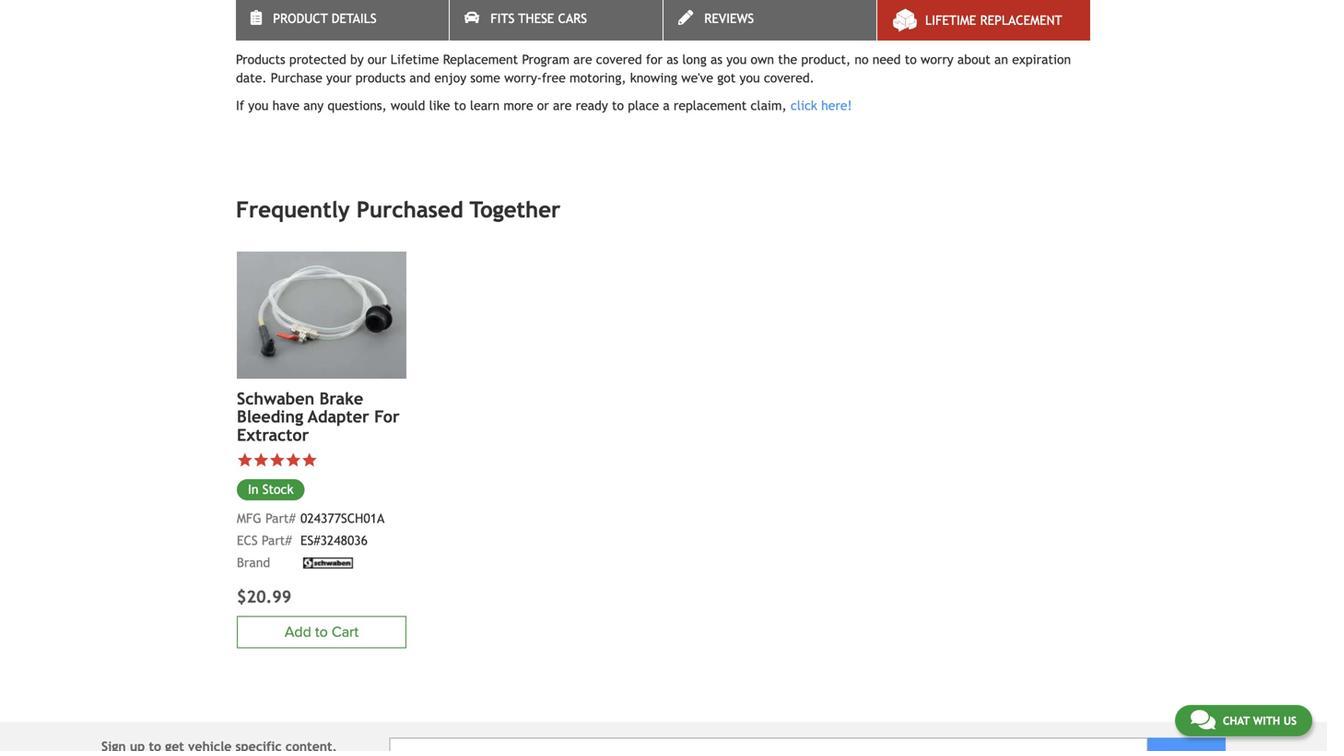 Task type: vqa. For each thing, say whether or not it's contained in the screenshot.
Chat with Us at the bottom right of page
yes



Task type: locate. For each thing, give the bounding box(es) containing it.
as up got
[[711, 52, 723, 67]]

learn
[[470, 98, 500, 113]]

1 vertical spatial are
[[553, 98, 572, 113]]

to right add
[[315, 624, 328, 641]]

program
[[705, 14, 776, 36], [522, 52, 569, 67]]

you down own
[[740, 70, 760, 85]]

0 horizontal spatial replacement
[[443, 52, 518, 67]]

for
[[646, 52, 663, 67]]

2 star image from the left
[[285, 452, 301, 468]]

products
[[356, 70, 406, 85]]

are right the or
[[553, 98, 572, 113]]

to right "need"
[[905, 52, 917, 67]]

3 star image from the left
[[301, 452, 317, 468]]

replacement up for
[[587, 14, 700, 36]]

reviews link
[[664, 0, 876, 41]]

1 horizontal spatial lifetime
[[509, 14, 581, 36]]

you right if
[[248, 98, 269, 113]]

replacement
[[980, 13, 1062, 28], [587, 14, 700, 36], [443, 52, 518, 67]]

star image
[[253, 452, 269, 468], [269, 452, 285, 468], [301, 452, 317, 468]]

place
[[628, 98, 659, 113]]

need
[[873, 52, 901, 67]]

1 as from the left
[[666, 52, 678, 67]]

covered.
[[764, 70, 814, 85]]

mfg
[[237, 511, 261, 526]]

add to cart button
[[237, 616, 406, 648]]

details
[[332, 11, 377, 26]]

to
[[905, 52, 917, 67], [454, 98, 466, 113], [612, 98, 624, 113], [315, 624, 328, 641]]

0 horizontal spatial as
[[666, 52, 678, 67]]

add
[[285, 624, 311, 641]]

1 horizontal spatial program
[[705, 14, 776, 36]]

the
[[778, 52, 797, 67]]

part# down stock
[[265, 511, 296, 526]]

0 vertical spatial part#
[[265, 511, 296, 526]]

replacement up some
[[443, 52, 518, 67]]

0 horizontal spatial are
[[553, 98, 572, 113]]

replacement up an
[[980, 13, 1062, 28]]

part# right ecs
[[262, 533, 292, 548]]

by
[[445, 14, 466, 36]]

lifetime
[[925, 13, 976, 28], [509, 14, 581, 36], [391, 52, 439, 67]]

and
[[409, 70, 431, 85]]

es#3248036
[[300, 533, 368, 548]]

0 horizontal spatial lifetime
[[391, 52, 439, 67]]

1 vertical spatial you
[[740, 70, 760, 85]]

reviews
[[704, 11, 754, 26]]

click here! link
[[791, 98, 852, 113]]

$20.99
[[237, 587, 292, 606]]

1 horizontal spatial star image
[[285, 452, 301, 468]]

star image up in
[[237, 452, 253, 468]]

ready
[[576, 98, 608, 113]]

1 vertical spatial program
[[522, 52, 569, 67]]

have
[[272, 98, 300, 113]]

date.
[[236, 70, 267, 85]]

in
[[248, 482, 259, 497]]

part#
[[265, 511, 296, 526], [262, 533, 292, 548]]

for
[[374, 407, 400, 426]]

like
[[429, 98, 450, 113]]

ecs
[[237, 533, 258, 548]]

claim,
[[751, 98, 787, 113]]

free
[[542, 70, 566, 85]]

lifetime replacement link
[[877, 0, 1090, 41]]

1 horizontal spatial are
[[573, 52, 592, 67]]

product
[[273, 11, 328, 26], [277, 14, 345, 36]]

worry
[[921, 52, 954, 67]]

star image
[[237, 452, 253, 468], [285, 452, 301, 468]]

a
[[663, 98, 670, 113]]

product,
[[801, 52, 851, 67]]

2 vertical spatial you
[[248, 98, 269, 113]]

lifetime inside products protected by our lifetime replacement program are covered for as long as you own the product, no need to worry about an expiration date. purchase your products and enjoy some worry-free motoring, knowing we've got you covered.
[[391, 52, 439, 67]]

click
[[791, 98, 817, 113]]

as
[[666, 52, 678, 67], [711, 52, 723, 67]]

our
[[472, 14, 504, 36]]

as right for
[[666, 52, 678, 67]]

more
[[504, 98, 533, 113]]

program up own
[[705, 14, 776, 36]]

you up got
[[726, 52, 747, 67]]

covered
[[596, 52, 642, 67]]

1 horizontal spatial replacement
[[587, 14, 700, 36]]

0 horizontal spatial program
[[522, 52, 569, 67]]

schwaben brake bleeding adapter for extractor image
[[237, 251, 406, 379]]

0 vertical spatial are
[[573, 52, 592, 67]]

knowing
[[630, 70, 677, 85]]

star image down 'extractor'
[[285, 452, 301, 468]]

stock
[[262, 482, 294, 497]]

would
[[391, 98, 425, 113]]

are up motoring,
[[573, 52, 592, 67]]

lifetime replacement
[[925, 13, 1062, 28]]

1 vertical spatial part#
[[262, 533, 292, 548]]

schwaben brake bleeding adapter for extractor link
[[237, 389, 406, 445]]

cars
[[558, 11, 587, 26]]

1 horizontal spatial as
[[711, 52, 723, 67]]

schwaben brake bleeding adapter for extractor
[[237, 389, 400, 445]]

0 horizontal spatial star image
[[237, 452, 253, 468]]

got
[[717, 70, 736, 85]]

program up free
[[522, 52, 569, 67]]

by
[[350, 52, 364, 67]]

in stock
[[248, 482, 294, 497]]

chat with us link
[[1175, 705, 1312, 736]]

024377sch01a
[[300, 511, 385, 526]]

bleeding
[[237, 407, 303, 426]]

comments image
[[1191, 709, 1215, 731]]

enjoy
[[434, 70, 467, 85]]

to right like
[[454, 98, 466, 113]]

0 vertical spatial program
[[705, 14, 776, 36]]



Task type: describe. For each thing, give the bounding box(es) containing it.
schwaben
[[237, 389, 314, 408]]

2 as from the left
[[711, 52, 723, 67]]

brake
[[319, 389, 363, 408]]

Email email field
[[389, 738, 1148, 751]]

questions,
[[328, 98, 387, 113]]

2 horizontal spatial replacement
[[980, 13, 1062, 28]]

brand
[[237, 555, 270, 570]]

chat
[[1223, 714, 1250, 727]]

product details link
[[236, 0, 449, 41]]

fits these cars link
[[450, 0, 663, 41]]

adapter
[[308, 407, 369, 426]]

frequently purchased together
[[236, 197, 561, 223]]

mfg part# 024377sch01a ecs part# es#3248036 brand
[[237, 511, 385, 570]]

2 horizontal spatial lifetime
[[925, 13, 976, 28]]

extractor
[[237, 425, 309, 445]]

products
[[236, 52, 285, 67]]

replacement inside products protected by our lifetime replacement program are covered for as long as you own the product, no need to worry about an expiration date. purchase your products and enjoy some worry-free motoring, knowing we've got you covered.
[[443, 52, 518, 67]]

this
[[236, 14, 272, 36]]

if you have any questions, would like to learn more or are ready to place a replacement claim, click here!
[[236, 98, 852, 113]]

we've
[[681, 70, 713, 85]]

covered
[[369, 14, 440, 36]]

products protected by our lifetime replacement program are covered for as long as you own the product, no need to worry about an expiration date. purchase your products and enjoy some worry-free motoring, knowing we've got you covered.
[[236, 52, 1071, 85]]

own
[[751, 52, 774, 67]]

frequently
[[236, 197, 350, 223]]

worry-
[[504, 70, 542, 85]]

your
[[326, 70, 352, 85]]

some
[[470, 70, 500, 85]]

replacement
[[674, 98, 747, 113]]

program inside products protected by our lifetime replacement program are covered for as long as you own the product, no need to worry about an expiration date. purchase your products and enjoy some worry-free motoring, knowing we've got you covered.
[[522, 52, 569, 67]]

fits
[[490, 11, 515, 26]]

or
[[537, 98, 549, 113]]

this product is covered by our lifetime replacement program
[[236, 14, 776, 36]]

1 star image from the left
[[237, 452, 253, 468]]

purchase
[[271, 70, 322, 85]]

long
[[682, 52, 707, 67]]

is
[[350, 14, 363, 36]]

an
[[994, 52, 1008, 67]]

are inside products protected by our lifetime replacement program are covered for as long as you own the product, no need to worry about an expiration date. purchase your products and enjoy some worry-free motoring, knowing we've got you covered.
[[573, 52, 592, 67]]

schwaben image
[[300, 557, 356, 569]]

purchased
[[357, 197, 463, 223]]

if
[[236, 98, 244, 113]]

2 star image from the left
[[269, 452, 285, 468]]

to inside products protected by our lifetime replacement program are covered for as long as you own the product, no need to worry about an expiration date. purchase your products and enjoy some worry-free motoring, knowing we've got you covered.
[[905, 52, 917, 67]]

expiration
[[1012, 52, 1071, 67]]

about
[[957, 52, 991, 67]]

us
[[1284, 714, 1297, 727]]

fits these cars
[[490, 11, 587, 26]]

our
[[368, 52, 387, 67]]

with
[[1253, 714, 1280, 727]]

any
[[303, 98, 324, 113]]

to inside add to cart button
[[315, 624, 328, 641]]

product details
[[273, 11, 377, 26]]

add to cart
[[285, 624, 359, 641]]

protected
[[289, 52, 346, 67]]

cart
[[332, 624, 359, 641]]

no
[[855, 52, 869, 67]]

chat with us
[[1223, 714, 1297, 727]]

these
[[518, 11, 554, 26]]

together
[[470, 197, 561, 223]]

here!
[[821, 98, 852, 113]]

1 star image from the left
[[253, 452, 269, 468]]

motoring,
[[570, 70, 626, 85]]

to left place
[[612, 98, 624, 113]]

0 vertical spatial you
[[726, 52, 747, 67]]



